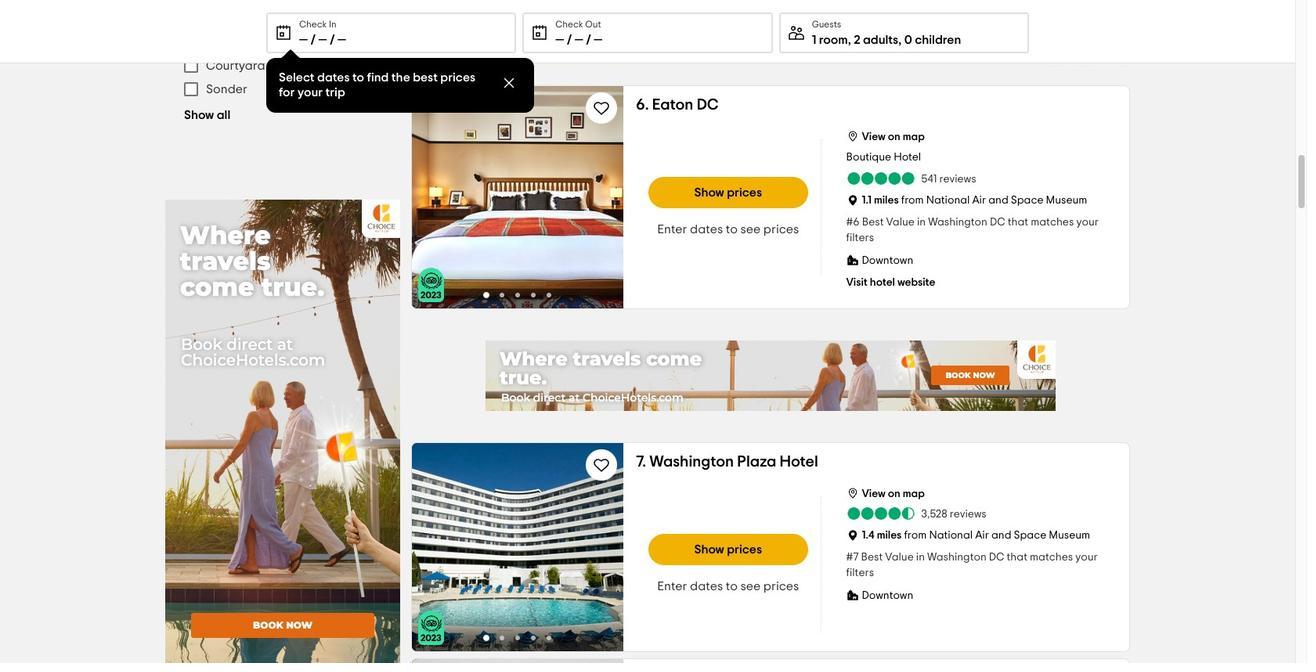 Task type: vqa. For each thing, say whether or not it's contained in the screenshot.
topmost "the"
no



Task type: locate. For each thing, give the bounding box(es) containing it.
national down 3,528 reviews
[[930, 530, 973, 541]]

check for check out — / — / —
[[556, 20, 584, 29]]

0 horizontal spatial check
[[299, 20, 327, 29]]

2 carousel of images figure from the top
[[412, 444, 624, 652]]

washington right 7.
[[650, 454, 734, 470]]

1 vertical spatial show prices button
[[649, 534, 808, 566]]

prices
[[441, 71, 476, 84], [727, 186, 762, 199], [764, 223, 800, 236], [727, 544, 762, 556], [764, 581, 800, 593]]

dc for # 7 best value in washington dc
[[989, 552, 1005, 563]]

save to a trip image
[[592, 99, 611, 118], [592, 456, 611, 475]]

2 filters from the top
[[847, 568, 875, 579]]

0 vertical spatial to
[[353, 71, 364, 84]]

menu containing residence inn
[[184, 7, 382, 101]]

1 vertical spatial filters
[[847, 568, 875, 579]]

best for 7
[[862, 552, 883, 563]]

541 reviews link
[[847, 171, 977, 186]]

2 show prices from the top
[[695, 544, 762, 556]]

value for 6
[[887, 217, 915, 228]]

2 show prices button from the top
[[649, 534, 808, 566]]

—
[[299, 34, 308, 46], [319, 34, 327, 46], [338, 34, 346, 46], [556, 34, 564, 46], [575, 34, 584, 46], [594, 34, 603, 46]]

,
[[848, 34, 852, 46], [899, 34, 902, 46]]

that down 1.1 miles from national air and space museum
[[1008, 217, 1029, 228]]

space for 1.1 miles from national air and space museum
[[1011, 195, 1044, 206]]

national
[[927, 195, 970, 206], [930, 530, 973, 541]]

show inside button
[[184, 109, 214, 121]]

2 map from the top
[[903, 489, 925, 500]]

0 vertical spatial air
[[973, 195, 987, 206]]

dc down 1.4 miles from national air and space museum
[[989, 552, 1005, 563]]

check in — / — / —
[[299, 20, 346, 46]]

guests 1 room , 2 adults , 0 children
[[812, 20, 962, 46]]

2 vertical spatial your
[[1076, 552, 1098, 563]]

6
[[854, 217, 860, 228]]

the
[[392, 71, 410, 84]]

show prices button for plaza
[[649, 534, 808, 566]]

menu
[[184, 7, 382, 101]]

washington
[[929, 217, 988, 228], [650, 454, 734, 470], [928, 552, 987, 563]]

0 vertical spatial #
[[847, 217, 854, 228]]

all
[[217, 109, 231, 121]]

on
[[888, 132, 901, 143], [888, 489, 901, 500]]

1 on from the top
[[888, 132, 901, 143]]

0 vertical spatial hotel
[[894, 152, 922, 163]]

dates for 6.
[[690, 223, 724, 236]]

0 vertical spatial dates
[[317, 71, 350, 84]]

air
[[973, 195, 987, 206], [976, 530, 990, 541]]

to for 6.
[[726, 223, 738, 236]]

miles right 1.1
[[874, 195, 899, 206]]

save to a trip image left 7.
[[592, 456, 611, 475]]

0 vertical spatial reviews
[[940, 174, 977, 185]]

6.
[[636, 97, 649, 113]]

1 vertical spatial view
[[862, 489, 886, 500]]

check out — / — / —
[[556, 20, 603, 46]]

0 vertical spatial national
[[927, 195, 970, 206]]

0 vertical spatial see
[[741, 223, 761, 236]]

# 6 best value in washington dc
[[847, 217, 1006, 228]]

1 filters from the top
[[847, 233, 875, 244]]

1 check from the left
[[299, 20, 327, 29]]

1 vertical spatial save to a trip image
[[592, 456, 611, 475]]

boutique
[[847, 152, 892, 163]]

0 horizontal spatial ,
[[848, 34, 852, 46]]

best
[[863, 217, 884, 228], [862, 552, 883, 563]]

2 save to a trip image from the top
[[592, 456, 611, 475]]

museum
[[1047, 195, 1088, 206], [1049, 530, 1091, 541]]

2 # from the top
[[847, 552, 854, 563]]

1 vertical spatial reviews
[[950, 509, 987, 520]]

view up 1.4
[[862, 489, 886, 500]]

4.5 of 5 bubbles. 3,528 reviews element
[[847, 506, 987, 522]]

2 vertical spatial dates
[[690, 581, 724, 593]]

downtown up visit hotel website link
[[862, 255, 914, 266]]

to for 7.
[[726, 581, 738, 593]]

1.1 miles from national air and space museum
[[862, 195, 1088, 206]]

miles right 1.4
[[877, 530, 902, 541]]

1 vertical spatial view on map
[[862, 489, 925, 500]]

dates
[[317, 71, 350, 84], [690, 223, 724, 236], [690, 581, 724, 593]]

washington for # 7 best value in washington dc
[[928, 552, 987, 563]]

0 vertical spatial your
[[298, 86, 323, 99]]

your
[[298, 86, 323, 99], [1077, 217, 1099, 228], [1076, 552, 1098, 563]]

best right 6
[[863, 217, 884, 228]]

visit
[[847, 277, 868, 288]]

2 enter dates to see prices from the top
[[658, 581, 800, 593]]

2 downtown from the top
[[862, 591, 914, 602]]

0 vertical spatial miles
[[874, 195, 899, 206]]

1 vertical spatial washington
[[650, 454, 734, 470]]

view on map button
[[847, 127, 925, 144], [847, 484, 925, 501]]

0 vertical spatial that
[[1008, 217, 1029, 228]]

check left the out
[[556, 20, 584, 29]]

4 — from the left
[[556, 34, 564, 46]]

view
[[862, 132, 886, 143], [862, 489, 886, 500]]

1 show prices button from the top
[[649, 177, 808, 208]]

1 enter dates to see prices from the top
[[658, 223, 800, 236]]

matches
[[1031, 217, 1075, 228], [1030, 552, 1074, 563]]

best
[[413, 71, 438, 84]]

see for dc
[[741, 223, 761, 236]]

0 vertical spatial that matches your filters
[[847, 217, 1099, 244]]

out
[[586, 20, 601, 29]]

1 vertical spatial #
[[847, 552, 854, 563]]

0 vertical spatial 2023 link
[[418, 268, 444, 302]]

1 vertical spatial from
[[905, 530, 927, 541]]

0 vertical spatial on
[[888, 132, 901, 143]]

, left 2 at the top right of the page
[[848, 34, 852, 46]]

matches for # 6 best value in washington dc
[[1031, 217, 1075, 228]]

0 vertical spatial show prices
[[695, 186, 762, 199]]

view on map button up boutique hotel
[[847, 127, 925, 144]]

1 vertical spatial dates
[[690, 223, 724, 236]]

0 vertical spatial museum
[[1047, 195, 1088, 206]]

view for first view on map button
[[862, 132, 886, 143]]

1 vertical spatial see
[[741, 581, 761, 593]]

children
[[915, 34, 962, 46]]

0 vertical spatial downtown
[[862, 255, 914, 266]]

advertisement region
[[411, 0, 1131, 67], [165, 200, 400, 664], [486, 341, 1056, 411]]

1 vertical spatial enter
[[658, 581, 688, 593]]

2023 link for 7. washington plaza hotel
[[418, 611, 444, 646]]

save to a trip image for 7.
[[592, 456, 611, 475]]

prices inside select dates to find the best prices for your trip
[[441, 71, 476, 84]]

1 view from the top
[[862, 132, 886, 143]]

5 — from the left
[[575, 34, 584, 46]]

save to a trip image left 6.
[[592, 99, 611, 118]]

1.1
[[862, 195, 872, 206]]

visit hotel website link
[[847, 274, 936, 290]]

1 vertical spatial matches
[[1030, 552, 1074, 563]]

1 vertical spatial dc
[[990, 217, 1006, 228]]

from down "5.0 of 5 bubbles. 541 reviews" element
[[902, 195, 924, 206]]

dc for # 6 best value in washington dc
[[990, 217, 1006, 228]]

2 vertical spatial to
[[726, 581, 738, 593]]

#
[[847, 217, 854, 228], [847, 552, 854, 563]]

1 vertical spatial show
[[695, 186, 725, 199]]

dates inside select dates to find the best prices for your trip
[[317, 71, 350, 84]]

national down 541 reviews at the top of page
[[927, 195, 970, 206]]

1 vertical spatial enter dates to see prices
[[658, 581, 800, 593]]

that matches your filters down 1.4 miles from national air and space museum
[[847, 552, 1098, 579]]

2 view on map button from the top
[[847, 484, 925, 501]]

value right 7
[[886, 552, 914, 563]]

1 vertical spatial miles
[[877, 530, 902, 541]]

hotel up the 541 reviews link
[[894, 152, 922, 163]]

view on map
[[862, 132, 925, 143], [862, 489, 925, 500]]

1 vertical spatial to
[[726, 223, 738, 236]]

enter for eaton
[[658, 223, 688, 236]]

541 reviews
[[922, 174, 977, 185]]

and for 1.1 miles from national air and space museum
[[989, 195, 1009, 206]]

1 vertical spatial hotel
[[780, 454, 819, 470]]

1 vertical spatial that
[[1007, 552, 1028, 563]]

value for 7
[[886, 552, 914, 563]]

1 vertical spatial carousel of images figure
[[412, 444, 624, 652]]

0 vertical spatial washington
[[929, 217, 988, 228]]

0 vertical spatial view on map
[[862, 132, 925, 143]]

0 vertical spatial dc
[[697, 97, 719, 113]]

on up boutique hotel
[[888, 132, 901, 143]]

save to a trip image for 6.
[[592, 99, 611, 118]]

residence inn
[[206, 13, 286, 25]]

in down 541
[[918, 217, 926, 228]]

in for 6
[[918, 217, 926, 228]]

0 vertical spatial view on map button
[[847, 127, 925, 144]]

3,528
[[922, 509, 948, 520]]

1 # from the top
[[847, 217, 854, 228]]

1 vertical spatial on
[[888, 489, 901, 500]]

1 vertical spatial museum
[[1049, 530, 1091, 541]]

view on map up 4.5 of 5 bubbles. 3,528 reviews element on the right
[[862, 489, 925, 500]]

show prices button
[[649, 177, 808, 208], [649, 534, 808, 566]]

hotel
[[894, 152, 922, 163], [780, 454, 819, 470]]

visit hotel website
[[847, 277, 936, 288]]

2 2023 link from the top
[[418, 611, 444, 646]]

0 vertical spatial view
[[862, 132, 886, 143]]

website
[[898, 277, 936, 288]]

1 carousel of images figure from the top
[[412, 86, 624, 309]]

0 vertical spatial in
[[918, 217, 926, 228]]

carousel of images figure
[[412, 86, 624, 309], [412, 444, 624, 652]]

0 vertical spatial map
[[903, 132, 925, 143]]

washington down 1.1 miles from national air and space museum
[[929, 217, 988, 228]]

0 vertical spatial save to a trip image
[[592, 99, 611, 118]]

reviews up 1.1 miles from national air and space museum
[[940, 174, 977, 185]]

enter dates to see prices for plaza
[[658, 581, 800, 593]]

, left 0 on the top of page
[[899, 34, 902, 46]]

1 vertical spatial map
[[903, 489, 925, 500]]

dc right eaton
[[697, 97, 719, 113]]

6. eaton dc
[[636, 97, 719, 113]]

1 vertical spatial your
[[1077, 217, 1099, 228]]

2 view from the top
[[862, 489, 886, 500]]

washington down 1.4 miles from national air and space museum
[[928, 552, 987, 563]]

in
[[918, 217, 926, 228], [917, 552, 925, 563]]

1 view on map button from the top
[[847, 127, 925, 144]]

2 see from the top
[[741, 581, 761, 593]]

that matches your filters down 1.1 miles from national air and space museum
[[847, 217, 1099, 244]]

from down 3,528 reviews link
[[905, 530, 927, 541]]

view on map up boutique hotel
[[862, 132, 925, 143]]

air for 1.1 miles
[[973, 195, 987, 206]]

in down 4.5 of 5 bubbles. 3,528 reviews element on the right
[[917, 552, 925, 563]]

downtown down # 7 best value in washington dc
[[862, 591, 914, 602]]

check inside "check in — / — / —"
[[299, 20, 327, 29]]

2 check from the left
[[556, 20, 584, 29]]

7.
[[636, 454, 646, 470]]

map up 3,528 reviews link
[[903, 489, 925, 500]]

1 horizontal spatial hotel
[[894, 152, 922, 163]]

that down 1.4 miles from national air and space museum
[[1007, 552, 1028, 563]]

check inside "check out — / — / —"
[[556, 20, 584, 29]]

1 vertical spatial downtown
[[862, 591, 914, 602]]

air down 3,528 reviews
[[976, 530, 990, 541]]

air down 541 reviews at the top of page
[[973, 195, 987, 206]]

filters
[[847, 233, 875, 244], [847, 568, 875, 579]]

0 vertical spatial best
[[863, 217, 884, 228]]

hotel right "plaza"
[[780, 454, 819, 470]]

map
[[903, 132, 925, 143], [903, 489, 925, 500]]

reviews for 3,528 reviews
[[950, 509, 987, 520]]

reviews
[[940, 174, 977, 185], [950, 509, 987, 520]]

that matches your filters
[[847, 217, 1099, 244], [847, 552, 1098, 579]]

boutique hotel
[[847, 152, 922, 163]]

1 vertical spatial 2023 link
[[418, 611, 444, 646]]

space
[[1011, 195, 1044, 206], [1014, 530, 1047, 541]]

show prices
[[695, 186, 762, 199], [695, 544, 762, 556]]

0 horizontal spatial hotel
[[780, 454, 819, 470]]

show
[[184, 109, 214, 121], [695, 186, 725, 199], [695, 544, 725, 556]]

0 vertical spatial show prices button
[[649, 177, 808, 208]]

show for 7.
[[695, 544, 725, 556]]

0 vertical spatial matches
[[1031, 217, 1075, 228]]

4 / from the left
[[586, 34, 592, 46]]

miles
[[874, 195, 899, 206], [877, 530, 902, 541]]

in
[[329, 20, 337, 29]]

6 — from the left
[[594, 34, 603, 46]]

museum for 1.1 miles from national air and space museum
[[1047, 195, 1088, 206]]

show all button
[[184, 107, 231, 123]]

1 vertical spatial air
[[976, 530, 990, 541]]

dc
[[697, 97, 719, 113], [990, 217, 1006, 228], [989, 552, 1005, 563]]

1 vertical spatial value
[[886, 552, 914, 563]]

dc down 1.1 miles from national air and space museum
[[990, 217, 1006, 228]]

1 vertical spatial view on map button
[[847, 484, 925, 501]]

value right 6
[[887, 217, 915, 228]]

1 horizontal spatial check
[[556, 20, 584, 29]]

check left in
[[299, 20, 327, 29]]

1 horizontal spatial ,
[[899, 34, 902, 46]]

0 vertical spatial from
[[902, 195, 924, 206]]

carousel of images figure for 6.
[[412, 86, 624, 309]]

that
[[1008, 217, 1029, 228], [1007, 552, 1028, 563]]

1 show prices from the top
[[695, 186, 762, 199]]

2 enter from the top
[[658, 581, 688, 593]]

1 vertical spatial best
[[862, 552, 883, 563]]

from
[[902, 195, 924, 206], [905, 530, 927, 541]]

enter
[[658, 223, 688, 236], [658, 581, 688, 593]]

0 vertical spatial and
[[989, 195, 1009, 206]]

adults
[[863, 34, 899, 46]]

best right 7
[[862, 552, 883, 563]]

0 vertical spatial space
[[1011, 195, 1044, 206]]

1 vertical spatial in
[[917, 552, 925, 563]]

1 that matches your filters from the top
[[847, 217, 1099, 244]]

1 2023 link from the top
[[418, 268, 444, 302]]

filters down 6
[[847, 233, 875, 244]]

map up boutique hotel
[[903, 132, 925, 143]]

and
[[989, 195, 1009, 206], [992, 530, 1012, 541]]

1 see from the top
[[741, 223, 761, 236]]

to
[[353, 71, 364, 84], [726, 223, 738, 236], [726, 581, 738, 593]]

2 vertical spatial show
[[695, 544, 725, 556]]

# for 7
[[847, 552, 854, 563]]

select
[[279, 71, 315, 84]]

enter dates to see prices
[[658, 223, 800, 236], [658, 581, 800, 593]]

downtown
[[862, 255, 914, 266], [862, 591, 914, 602]]

1 vertical spatial and
[[992, 530, 1012, 541]]

on up 4.5 of 5 bubbles. 3,528 reviews element on the right
[[888, 489, 901, 500]]

1 save to a trip image from the top
[[592, 99, 611, 118]]

see
[[741, 223, 761, 236], [741, 581, 761, 593]]

1 vertical spatial show prices
[[695, 544, 762, 556]]

2023 link
[[418, 268, 444, 302], [418, 611, 444, 646]]

0 vertical spatial show
[[184, 109, 214, 121]]

plaza
[[738, 454, 777, 470]]

your for # 7 best value in washington dc
[[1076, 552, 1098, 563]]

guests
[[812, 20, 842, 29]]

reviews up 1.4 miles from national air and space museum
[[950, 509, 987, 520]]

0 vertical spatial enter dates to see prices
[[658, 223, 800, 236]]

1 enter from the top
[[658, 223, 688, 236]]

1 vertical spatial space
[[1014, 530, 1047, 541]]

hotel
[[870, 277, 896, 288]]

residence
[[206, 13, 266, 25]]

view up the boutique
[[862, 132, 886, 143]]

1 / from the left
[[311, 34, 316, 46]]

view on map button up 4.5 of 5 bubbles. 3,528 reviews element on the right
[[847, 484, 925, 501]]

0 vertical spatial enter
[[658, 223, 688, 236]]

3 — from the left
[[338, 34, 346, 46]]

2 vertical spatial dc
[[989, 552, 1005, 563]]

2 on from the top
[[888, 489, 901, 500]]

trip
[[326, 86, 345, 99]]

2 view on map from the top
[[862, 489, 925, 500]]

0 vertical spatial value
[[887, 217, 915, 228]]

2 vertical spatial washington
[[928, 552, 987, 563]]

miles for 1.1 miles
[[874, 195, 899, 206]]

1 downtown from the top
[[862, 255, 914, 266]]

filters down 7
[[847, 568, 875, 579]]

1 view on map from the top
[[862, 132, 925, 143]]

/
[[311, 34, 316, 46], [330, 34, 335, 46], [567, 34, 572, 46], [586, 34, 592, 46]]

1 vertical spatial national
[[930, 530, 973, 541]]

0 vertical spatial filters
[[847, 233, 875, 244]]

check
[[299, 20, 327, 29], [556, 20, 584, 29]]

1 vertical spatial that matches your filters
[[847, 552, 1098, 579]]

2 that matches your filters from the top
[[847, 552, 1098, 579]]

value
[[887, 217, 915, 228], [886, 552, 914, 563]]

0 vertical spatial carousel of images figure
[[412, 86, 624, 309]]



Task type: describe. For each thing, give the bounding box(es) containing it.
washington for # 6 best value in washington dc
[[929, 217, 988, 228]]

show for 6.
[[695, 186, 725, 199]]

541
[[922, 174, 938, 185]]

3 / from the left
[[567, 34, 572, 46]]

national for 1.4 miles
[[930, 530, 973, 541]]

national for 1.1 miles
[[927, 195, 970, 206]]

1 map from the top
[[903, 132, 925, 143]]

7
[[854, 552, 859, 563]]

find
[[367, 71, 389, 84]]

and for 1.4 miles from national air and space museum
[[992, 530, 1012, 541]]

museum for 1.4 miles from national air and space museum
[[1049, 530, 1091, 541]]

on for first view on map button
[[888, 132, 901, 143]]

close image
[[501, 75, 517, 91]]

3,528 reviews link
[[847, 506, 987, 522]]

from for 1.1 miles
[[902, 195, 924, 206]]

0
[[905, 34, 913, 46]]

room
[[819, 34, 848, 46]]

space for 1.4 miles from national air and space museum
[[1014, 530, 1047, 541]]

enter dates to see prices for dc
[[658, 223, 800, 236]]

your inside select dates to find the best prices for your trip
[[298, 86, 323, 99]]

3,528 reviews
[[922, 509, 987, 520]]

5.0 of 5 bubbles. 541 reviews element
[[847, 171, 977, 186]]

that for # 7 best value in washington dc
[[1007, 552, 1028, 563]]

show prices for dc
[[695, 186, 762, 199]]

2 / from the left
[[330, 34, 335, 46]]

to inside select dates to find the best prices for your trip
[[353, 71, 364, 84]]

sonder
[[206, 83, 248, 96]]

eaton dc guest room image
[[412, 86, 624, 309]]

enter for washington
[[658, 581, 688, 593]]

1
[[812, 34, 817, 46]]

that matches your filters for # 7 best value in washington dc
[[847, 552, 1098, 579]]

air for 1.4 miles
[[976, 530, 990, 541]]

see for plaza
[[741, 581, 761, 593]]

that for # 6 best value in washington dc
[[1008, 217, 1029, 228]]

select dates to find the best prices for your trip
[[279, 71, 476, 99]]

from for 1.4 miles
[[905, 530, 927, 541]]

matches for # 7 best value in washington dc
[[1030, 552, 1074, 563]]

2023 link for 6. eaton dc
[[418, 268, 444, 302]]

courtyard
[[206, 60, 265, 72]]

reviews for 541 reviews
[[940, 174, 977, 185]]

that matches your filters for # 6 best value in washington dc
[[847, 217, 1099, 244]]

1 , from the left
[[848, 34, 852, 46]]

on for first view on map button from the bottom
[[888, 489, 901, 500]]

2
[[854, 34, 861, 46]]

show all
[[184, 109, 231, 121]]

eaton
[[653, 97, 694, 113]]

in for 7
[[917, 552, 925, 563]]

# for 6
[[847, 217, 854, 228]]

1.4 miles from national air and space museum
[[862, 530, 1091, 541]]

show prices button for dc
[[649, 177, 808, 208]]

filters for 7
[[847, 568, 875, 579]]

best for 6
[[863, 217, 884, 228]]

inn
[[269, 13, 286, 25]]

2 — from the left
[[319, 34, 327, 46]]

1 — from the left
[[299, 34, 308, 46]]

for
[[279, 86, 295, 99]]

7. washington plaza hotel
[[636, 454, 819, 470]]

carousel of images figure for 7.
[[412, 444, 624, 652]]

show prices for plaza
[[695, 544, 762, 556]]

# 7 best value in washington dc
[[847, 552, 1005, 563]]

filters for 6
[[847, 233, 875, 244]]

2 , from the left
[[899, 34, 902, 46]]

your for # 6 best value in washington dc
[[1077, 217, 1099, 228]]

1.4
[[862, 530, 875, 541]]

view for first view on map button from the bottom
[[862, 489, 886, 500]]

check for check in — / — / —
[[299, 20, 327, 29]]

dates for 7.
[[690, 581, 724, 593]]

hotel exterior image
[[412, 444, 624, 652]]

miles for 1.4 miles
[[877, 530, 902, 541]]



